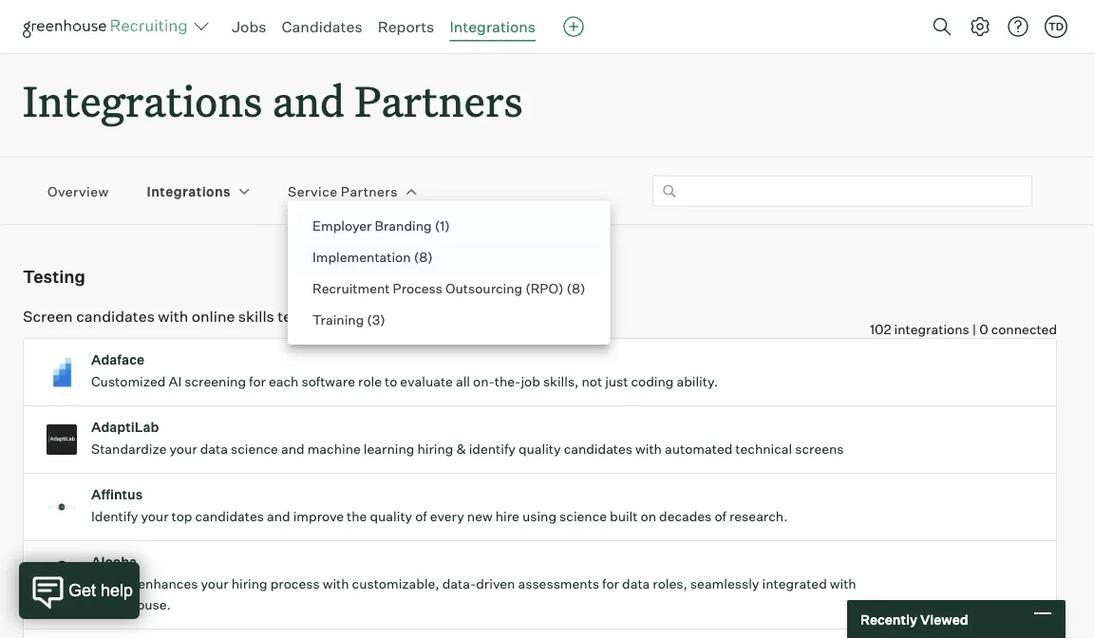 Task type: describe. For each thing, give the bounding box(es) containing it.
quality inside 'adaptilab standardize your data science and machine learning hiring & identify quality candidates with automated technical screens'
[[519, 441, 561, 458]]

science inside 'adaptilab standardize your data science and machine learning hiring & identify quality candidates with automated technical screens'
[[231, 441, 278, 458]]

with right integrated
[[830, 576, 857, 593]]

td button
[[1041, 11, 1072, 42]]

hire
[[496, 508, 520, 525]]

3
[[372, 311, 380, 328]]

hiring inside alooba alooba enhances your hiring process with customizable, data-driven assessments for data roles, seamlessly integrated with greenhouse.
[[231, 576, 268, 593]]

jobs link
[[232, 17, 267, 36]]

screen candidates with online skills tests.
[[23, 307, 318, 326]]

recruitment
[[313, 280, 390, 296]]

0 vertical spatial 8
[[419, 248, 428, 265]]

using
[[522, 508, 557, 525]]

reports link
[[378, 17, 435, 36]]

recently viewed
[[861, 611, 969, 628]]

screen
[[23, 307, 73, 326]]

adaface
[[91, 352, 144, 368]]

integrations for integrations and partners
[[23, 72, 263, 128]]

your for top
[[141, 508, 169, 525]]

for inside adaface customized ai screening for each software role to evaluate all on-the-job skills, not just coding ability.
[[249, 374, 266, 390]]

td button
[[1045, 15, 1068, 38]]

|
[[973, 321, 977, 338]]

just
[[605, 374, 628, 390]]

adaptilab
[[91, 419, 159, 436]]

decades
[[659, 508, 712, 525]]

and for improve
[[267, 508, 290, 525]]

tests.
[[278, 307, 318, 326]]

2 alooba from the top
[[91, 576, 135, 593]]

built
[[610, 508, 638, 525]]

seamlessly
[[691, 576, 760, 593]]

automated
[[665, 441, 733, 458]]

software
[[302, 374, 355, 390]]

integrations
[[895, 321, 970, 338]]

service partners link
[[288, 182, 398, 200]]

candidates link
[[282, 17, 363, 36]]

employer
[[313, 217, 372, 234]]

0
[[980, 321, 989, 338]]

greenhouse.
[[91, 597, 171, 613]]

driven
[[476, 576, 515, 593]]

research.
[[730, 508, 788, 525]]

integrations and partners
[[23, 72, 523, 128]]

( right training
[[367, 311, 372, 328]]

overview
[[48, 183, 109, 199]]

process
[[270, 576, 320, 593]]

integrated
[[762, 576, 827, 593]]

branding
[[375, 217, 432, 234]]

candidates inside affintus identify your top candidates and improve the quality of every new hire using science built on decades of research.
[[195, 508, 264, 525]]

all
[[456, 374, 470, 390]]

implementation
[[313, 248, 411, 265]]

technical
[[736, 441, 793, 458]]

role
[[358, 374, 382, 390]]

ability.
[[677, 374, 718, 390]]

2 of from the left
[[715, 508, 727, 525]]

affintus identify your top candidates and improve the quality of every new hire using science built on decades of research.
[[91, 487, 788, 525]]

0 vertical spatial partners
[[355, 72, 523, 128]]

top
[[172, 508, 192, 525]]

screens
[[795, 441, 844, 458]]

science inside affintus identify your top candidates and improve the quality of every new hire using science built on decades of research.
[[560, 508, 607, 525]]

improve
[[293, 508, 344, 525]]

training ( 3 )
[[313, 311, 386, 328]]

customized
[[91, 374, 166, 390]]

recently
[[861, 611, 918, 628]]

service
[[288, 183, 338, 199]]

( right (rpo)
[[567, 280, 572, 296]]

integrations for top integrations link
[[450, 17, 536, 36]]

102
[[870, 321, 892, 338]]

adaface customized ai screening for each software role to evaluate all on-the-job skills, not just coding ability.
[[91, 352, 718, 390]]

(rpo)
[[526, 280, 564, 296]]

process
[[393, 280, 443, 296]]

1 vertical spatial 8
[[572, 280, 580, 296]]

quality inside affintus identify your top candidates and improve the quality of every new hire using science built on decades of research.
[[370, 508, 412, 525]]

menu containing employer branding
[[288, 200, 610, 345]]

screening
[[185, 374, 246, 390]]

ai
[[169, 374, 182, 390]]

not
[[582, 374, 602, 390]]

1 of from the left
[[415, 508, 427, 525]]

the-
[[495, 374, 521, 390]]

for inside alooba alooba enhances your hiring process with customizable, data-driven assessments for data roles, seamlessly integrated with greenhouse.
[[602, 576, 619, 593]]

connected
[[992, 321, 1057, 338]]

assessments
[[518, 576, 600, 593]]

each
[[269, 374, 299, 390]]

( up process
[[414, 248, 419, 265]]

and for machine
[[281, 441, 305, 458]]



Task type: locate. For each thing, give the bounding box(es) containing it.
1 vertical spatial science
[[560, 508, 607, 525]]

and down candidates at the left of the page
[[272, 72, 345, 128]]

your inside affintus identify your top candidates and improve the quality of every new hire using science built on decades of research.
[[141, 508, 169, 525]]

1 vertical spatial data
[[622, 576, 650, 593]]

search image
[[931, 15, 954, 38]]

0 horizontal spatial hiring
[[231, 576, 268, 593]]

with left automated
[[636, 441, 662, 458]]

data down screening at the left bottom of page
[[200, 441, 228, 458]]

8 up process
[[419, 248, 428, 265]]

1 vertical spatial for
[[602, 576, 619, 593]]

data-
[[442, 576, 476, 593]]

0 vertical spatial quality
[[519, 441, 561, 458]]

0 horizontal spatial quality
[[370, 508, 412, 525]]

data inside 'adaptilab standardize your data science and machine learning hiring & identify quality candidates with automated technical screens'
[[200, 441, 228, 458]]

1 vertical spatial your
[[141, 508, 169, 525]]

on
[[641, 508, 656, 525]]

training
[[313, 311, 364, 328]]

data left roles,
[[622, 576, 650, 593]]

integrations
[[450, 17, 536, 36], [23, 72, 263, 128], [147, 183, 231, 199]]

identify
[[91, 508, 138, 525]]

candidates
[[76, 307, 155, 326], [564, 441, 633, 458], [195, 508, 264, 525]]

service partners
[[288, 183, 398, 199]]

of right decades
[[715, 508, 727, 525]]

of
[[415, 508, 427, 525], [715, 508, 727, 525]]

overview link
[[48, 182, 109, 200]]

1
[[440, 217, 445, 234]]

1 horizontal spatial science
[[560, 508, 607, 525]]

hiring inside 'adaptilab standardize your data science and machine learning hiring & identify quality candidates with automated technical screens'
[[417, 441, 454, 458]]

outsourcing
[[446, 280, 523, 296]]

1 horizontal spatial integrations link
[[450, 17, 536, 36]]

candidates up adaface
[[76, 307, 155, 326]]

102 integrations | 0 connected
[[870, 321, 1057, 338]]

machine
[[307, 441, 361, 458]]

1 vertical spatial quality
[[370, 508, 412, 525]]

)
[[445, 217, 450, 234], [428, 248, 433, 265], [580, 280, 586, 296], [380, 311, 386, 328]]

evaluate
[[400, 374, 453, 390]]

0 horizontal spatial integrations link
[[147, 182, 231, 200]]

the
[[347, 508, 367, 525]]

with left online
[[158, 307, 188, 326]]

of left every
[[415, 508, 427, 525]]

testing
[[23, 266, 85, 287]]

for left each
[[249, 374, 266, 390]]

coding
[[631, 374, 674, 390]]

and inside 'adaptilab standardize your data science and machine learning hiring & identify quality candidates with automated technical screens'
[[281, 441, 305, 458]]

alooba alooba enhances your hiring process with customizable, data-driven assessments for data roles, seamlessly integrated with greenhouse.
[[91, 554, 857, 613]]

) down the recruitment
[[380, 311, 386, 328]]

) right branding
[[445, 217, 450, 234]]

2 vertical spatial your
[[201, 576, 229, 593]]

quality right the the
[[370, 508, 412, 525]]

alooba up greenhouse.
[[91, 576, 135, 593]]

your right "enhances"
[[201, 576, 229, 593]]

8 right (rpo)
[[572, 280, 580, 296]]

td
[[1049, 20, 1064, 33]]

with inside 'adaptilab standardize your data science and machine learning hiring & identify quality candidates with automated technical screens'
[[636, 441, 662, 458]]

greenhouse recruiting image
[[23, 15, 194, 38]]

configure image
[[969, 15, 992, 38]]

candidates
[[282, 17, 363, 36]]

) up process
[[428, 248, 433, 265]]

0 horizontal spatial data
[[200, 441, 228, 458]]

1 vertical spatial integrations link
[[147, 182, 231, 200]]

(
[[435, 217, 440, 234], [414, 248, 419, 265], [567, 280, 572, 296], [367, 311, 372, 328]]

recruitment process outsourcing (rpo) ( 8 )
[[313, 280, 586, 296]]

your inside alooba alooba enhances your hiring process with customizable, data-driven assessments for data roles, seamlessly integrated with greenhouse.
[[201, 576, 229, 593]]

your right standardize
[[170, 441, 197, 458]]

1 alooba from the top
[[91, 554, 137, 571]]

1 vertical spatial alooba
[[91, 576, 135, 593]]

alooba down identify
[[91, 554, 137, 571]]

1 vertical spatial partners
[[341, 183, 398, 199]]

0 vertical spatial integrations link
[[450, 17, 536, 36]]

enhances
[[138, 576, 198, 593]]

for right assessments
[[602, 576, 619, 593]]

0 vertical spatial for
[[249, 374, 266, 390]]

0 vertical spatial integrations
[[450, 17, 536, 36]]

candidates inside 'adaptilab standardize your data science and machine learning hiring & identify quality candidates with automated technical screens'
[[564, 441, 633, 458]]

alooba
[[91, 554, 137, 571], [91, 576, 135, 593]]

1 horizontal spatial of
[[715, 508, 727, 525]]

science
[[231, 441, 278, 458], [560, 508, 607, 525]]

0 horizontal spatial of
[[415, 508, 427, 525]]

online
[[192, 307, 235, 326]]

0 vertical spatial your
[[170, 441, 197, 458]]

adaptilab standardize your data science and machine learning hiring & identify quality candidates with automated technical screens
[[91, 419, 844, 458]]

every
[[430, 508, 464, 525]]

partners
[[355, 72, 523, 128], [341, 183, 398, 199]]

science left built
[[560, 508, 607, 525]]

customizable,
[[352, 576, 440, 593]]

standardize
[[91, 441, 167, 458]]

0 horizontal spatial 8
[[419, 248, 428, 265]]

hiring left '&'
[[417, 441, 454, 458]]

data inside alooba alooba enhances your hiring process with customizable, data-driven assessments for data roles, seamlessly integrated with greenhouse.
[[622, 576, 650, 593]]

affintus
[[91, 487, 143, 503]]

hiring left "process"
[[231, 576, 268, 593]]

jobs
[[232, 17, 267, 36]]

implementation ( 8 )
[[313, 248, 433, 265]]

job
[[521, 374, 540, 390]]

employer branding ( 1 )
[[313, 217, 450, 234]]

skills,
[[543, 374, 579, 390]]

with
[[158, 307, 188, 326], [636, 441, 662, 458], [323, 576, 349, 593], [830, 576, 857, 593]]

0 vertical spatial hiring
[[417, 441, 454, 458]]

1 horizontal spatial for
[[602, 576, 619, 593]]

0 horizontal spatial for
[[249, 374, 266, 390]]

0 horizontal spatial candidates
[[76, 307, 155, 326]]

1 vertical spatial hiring
[[231, 576, 268, 593]]

and left improve
[[267, 508, 290, 525]]

integrations for the leftmost integrations link
[[147, 183, 231, 199]]

to
[[385, 374, 397, 390]]

and inside affintus identify your top candidates and improve the quality of every new hire using science built on decades of research.
[[267, 508, 290, 525]]

partners up employer branding ( 1 ) at the left
[[341, 183, 398, 199]]

0 vertical spatial science
[[231, 441, 278, 458]]

your for data
[[170, 441, 197, 458]]

learning
[[364, 441, 415, 458]]

science down each
[[231, 441, 278, 458]]

your left top
[[141, 508, 169, 525]]

0 horizontal spatial your
[[141, 508, 169, 525]]

1 vertical spatial integrations
[[23, 72, 263, 128]]

new
[[467, 508, 493, 525]]

reports
[[378, 17, 435, 36]]

partners down reports
[[355, 72, 523, 128]]

with right "process"
[[323, 576, 349, 593]]

roles,
[[653, 576, 688, 593]]

and
[[272, 72, 345, 128], [281, 441, 305, 458], [267, 508, 290, 525]]

quality
[[519, 441, 561, 458], [370, 508, 412, 525]]

1 vertical spatial and
[[281, 441, 305, 458]]

1 vertical spatial candidates
[[564, 441, 633, 458]]

integrations link
[[450, 17, 536, 36], [147, 182, 231, 200]]

None text field
[[653, 175, 1033, 207]]

on-
[[473, 374, 495, 390]]

2 horizontal spatial your
[[201, 576, 229, 593]]

candidates right top
[[195, 508, 264, 525]]

0 vertical spatial and
[[272, 72, 345, 128]]

0 vertical spatial candidates
[[76, 307, 155, 326]]

8
[[419, 248, 428, 265], [572, 280, 580, 296]]

data
[[200, 441, 228, 458], [622, 576, 650, 593]]

0 vertical spatial alooba
[[91, 554, 137, 571]]

1 horizontal spatial data
[[622, 576, 650, 593]]

0 vertical spatial data
[[200, 441, 228, 458]]

your inside 'adaptilab standardize your data science and machine learning hiring & identify quality candidates with automated technical screens'
[[170, 441, 197, 458]]

&
[[456, 441, 466, 458]]

) right (rpo)
[[580, 280, 586, 296]]

2 vertical spatial and
[[267, 508, 290, 525]]

2 horizontal spatial candidates
[[564, 441, 633, 458]]

viewed
[[921, 611, 969, 628]]

menu
[[288, 200, 610, 345]]

1 horizontal spatial quality
[[519, 441, 561, 458]]

for
[[249, 374, 266, 390], [602, 576, 619, 593]]

2 vertical spatial candidates
[[195, 508, 264, 525]]

1 horizontal spatial hiring
[[417, 441, 454, 458]]

identify
[[469, 441, 516, 458]]

and left machine
[[281, 441, 305, 458]]

1 horizontal spatial candidates
[[195, 508, 264, 525]]

1 horizontal spatial your
[[170, 441, 197, 458]]

skills
[[238, 307, 274, 326]]

1 horizontal spatial 8
[[572, 280, 580, 296]]

hiring
[[417, 441, 454, 458], [231, 576, 268, 593]]

2 vertical spatial integrations
[[147, 183, 231, 199]]

candidates down the not
[[564, 441, 633, 458]]

( right branding
[[435, 217, 440, 234]]

0 horizontal spatial science
[[231, 441, 278, 458]]

quality right identify
[[519, 441, 561, 458]]



Task type: vqa. For each thing, say whether or not it's contained in the screenshot.
18, to the top
no



